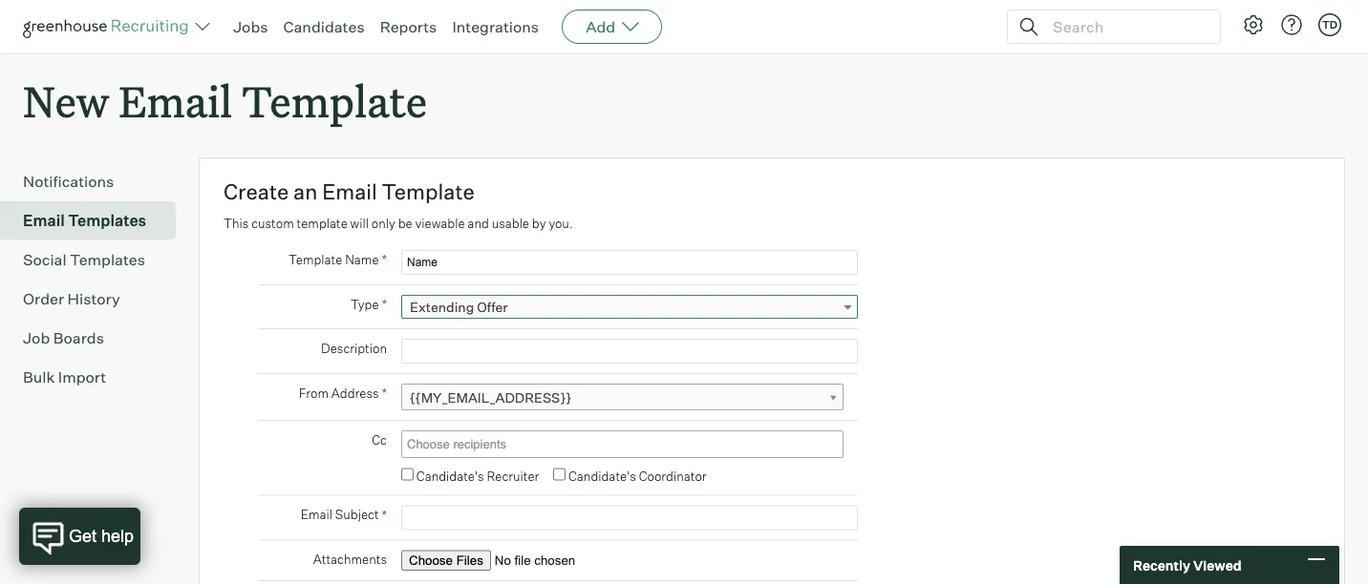 Task type: vqa. For each thing, say whether or not it's contained in the screenshot.
DAY
no



Task type: locate. For each thing, give the bounding box(es) containing it.
candidate's for candidate's recruiter
[[416, 469, 484, 484]]

* right "type"
[[382, 296, 387, 313]]

templates for social templates
[[70, 250, 145, 270]]

email templates
[[23, 211, 146, 230]]

history
[[67, 290, 120, 309]]

add button
[[562, 10, 662, 44]]

None text field
[[402, 433, 838, 457]]

1 * from the top
[[382, 251, 387, 268]]

social templates
[[23, 250, 145, 270]]

subject
[[335, 507, 379, 523]]

integrations link
[[452, 17, 539, 36]]

viewed
[[1193, 557, 1242, 574]]

coordinator
[[639, 469, 707, 484]]

notifications
[[23, 172, 114, 191]]

candidate's
[[416, 469, 484, 484], [568, 469, 636, 484]]

Template Name text field
[[401, 250, 858, 275]]

1 vertical spatial templates
[[70, 250, 145, 270]]

template
[[297, 216, 348, 231]]

reports link
[[380, 17, 437, 36]]

* right address
[[382, 385, 387, 402]]

name
[[345, 252, 379, 267]]

social
[[23, 250, 67, 270]]

Candidate's Recruiter checkbox
[[401, 469, 414, 481]]

2 candidate's from the left
[[568, 469, 636, 484]]

template up viewable
[[382, 179, 475, 205]]

only
[[371, 216, 395, 231]]

custom
[[251, 216, 294, 231]]

template inside template name *
[[289, 252, 342, 267]]

2 vertical spatial template
[[289, 252, 342, 267]]

import
[[58, 368, 106, 387]]

* for from address *
[[382, 385, 387, 402]]

you.
[[549, 216, 573, 231]]

candidates
[[283, 17, 365, 36]]

{{my_email_address}}
[[410, 390, 571, 407]]

email inside email subject *
[[301, 507, 332, 523]]

1 vertical spatial template
[[382, 179, 475, 205]]

4 * from the top
[[382, 507, 387, 524]]

recently
[[1133, 557, 1190, 574]]

this custom template will only be viewable and usable by you.
[[224, 216, 573, 231]]

jobs link
[[233, 17, 268, 36]]

description
[[321, 341, 387, 356]]

*
[[382, 251, 387, 268], [382, 296, 387, 313], [382, 385, 387, 402], [382, 507, 387, 524]]

extending offer
[[410, 299, 508, 316]]

an
[[293, 179, 318, 205]]

template down "template" at the top left of page
[[289, 252, 342, 267]]

integrations
[[452, 17, 539, 36]]

templates up social templates link
[[68, 211, 146, 230]]

candidates link
[[283, 17, 365, 36]]

None file field
[[401, 551, 642, 571]]

candidate's right candidate's recruiter checkbox
[[416, 469, 484, 484]]

0 horizontal spatial candidate's
[[416, 469, 484, 484]]

templates for email templates
[[68, 211, 146, 230]]

by
[[532, 216, 546, 231]]

0 vertical spatial templates
[[68, 211, 146, 230]]

address
[[331, 386, 379, 401]]

candidate's recruiter
[[416, 469, 539, 484]]

templates
[[68, 211, 146, 230], [70, 250, 145, 270]]

candidate's right candidate's coordinator option
[[568, 469, 636, 484]]

template down candidates link
[[242, 73, 427, 129]]

reports
[[380, 17, 437, 36]]

boards
[[53, 329, 104, 348]]

1 horizontal spatial candidate's
[[568, 469, 636, 484]]

* right subject
[[382, 507, 387, 524]]

* right name
[[382, 251, 387, 268]]

job boards link
[[23, 327, 168, 350]]

attachments
[[313, 552, 387, 568]]

Search text field
[[1048, 13, 1203, 41]]

td button
[[1318, 13, 1341, 36]]

create an email template
[[224, 179, 475, 205]]

1 candidate's from the left
[[416, 469, 484, 484]]

3 * from the top
[[382, 385, 387, 402]]

usable
[[492, 216, 529, 231]]

job boards
[[23, 329, 104, 348]]

email
[[119, 73, 232, 129], [322, 179, 377, 205], [23, 211, 65, 230], [301, 507, 332, 523]]

viewable
[[415, 216, 465, 231]]

order
[[23, 290, 64, 309]]

templates up the order history link
[[70, 250, 145, 270]]

template
[[242, 73, 427, 129], [382, 179, 475, 205], [289, 252, 342, 267]]



Task type: describe. For each thing, give the bounding box(es) containing it.
candidate's for candidate's coordinator
[[568, 469, 636, 484]]

offer
[[477, 299, 508, 316]]

Email Subject text field
[[401, 506, 858, 531]]

greenhouse recruiting image
[[23, 15, 195, 38]]

Description text field
[[401, 339, 858, 364]]

new email template
[[23, 73, 427, 129]]

candidate's coordinator
[[568, 469, 707, 484]]

add
[[586, 17, 615, 36]]

order history link
[[23, 288, 168, 311]]

social templates link
[[23, 249, 168, 272]]

cc
[[372, 432, 387, 448]]

0 vertical spatial template
[[242, 73, 427, 129]]

from
[[299, 386, 329, 401]]

bulk
[[23, 368, 55, 387]]

new
[[23, 73, 109, 129]]

job
[[23, 329, 50, 348]]

recruiter
[[487, 469, 539, 484]]

recently viewed
[[1133, 557, 1242, 574]]

extending offer link
[[401, 295, 858, 319]]

td
[[1322, 18, 1338, 31]]

type *
[[351, 296, 387, 313]]

{{my_email_address}} link
[[401, 384, 844, 412]]

and
[[468, 216, 489, 231]]

email templates link
[[23, 209, 168, 232]]

* for template name *
[[382, 251, 387, 268]]

configure image
[[1242, 13, 1265, 36]]

extending
[[410, 299, 474, 316]]

bulk import link
[[23, 366, 168, 389]]

bulk import
[[23, 368, 106, 387]]

this
[[224, 216, 249, 231]]

type
[[351, 297, 379, 312]]

td button
[[1315, 10, 1345, 40]]

will
[[350, 216, 369, 231]]

email subject *
[[301, 507, 387, 524]]

* for email subject *
[[382, 507, 387, 524]]

2 * from the top
[[382, 296, 387, 313]]

Candidate's Coordinator checkbox
[[553, 469, 566, 481]]

jobs
[[233, 17, 268, 36]]

be
[[398, 216, 412, 231]]

notifications link
[[23, 170, 168, 193]]

from address *
[[299, 385, 387, 402]]

order history
[[23, 290, 120, 309]]

template name *
[[289, 251, 387, 268]]

create
[[224, 179, 289, 205]]



